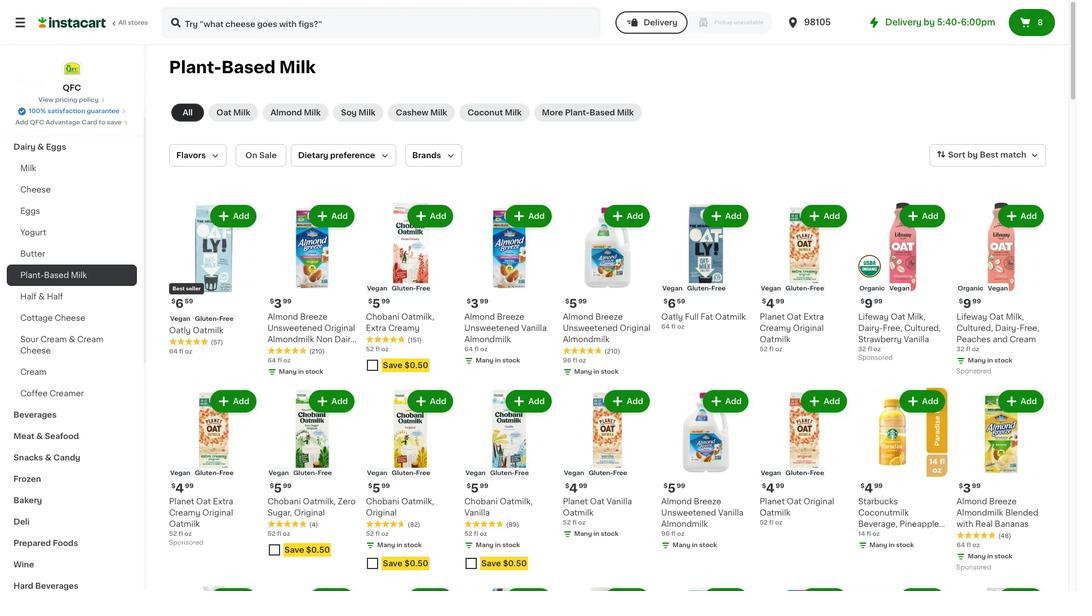 Task type: locate. For each thing, give the bounding box(es) containing it.
0 vertical spatial by
[[924, 18, 935, 26]]

save $0.50 down (4)
[[284, 547, 330, 555]]

$ 5 99 up chobani oatmilk, vanilla
[[467, 483, 488, 495]]

plant-based milk up oat milk "link"
[[169, 59, 316, 76]]

2 cultured, from the left
[[957, 324, 993, 332]]

3
[[471, 298, 479, 310], [274, 298, 282, 310], [963, 483, 971, 495]]

1 organic vegan from the left
[[859, 286, 910, 292]]

2 6 from the left
[[668, 298, 676, 310]]

1 horizontal spatial oatly
[[661, 313, 683, 321]]

coconut
[[468, 109, 503, 117]]

milk, inside lifeway oat milk, cultured, dairy-free, peaches and cream 32 fl oz
[[1006, 313, 1024, 321]]

almond inside almond breeze unsweetened original almondmilk non dairy milk alternative
[[268, 313, 298, 321]]

$0.50 for chobani oatmilk, zero sugar, original
[[306, 547, 330, 555]]

1 $ 9 99 from the left
[[861, 298, 883, 310]]

1 horizontal spatial $ 6 59
[[664, 298, 685, 310]]

soy milk link
[[333, 104, 383, 122]]

all link
[[171, 104, 204, 122]]

2 horizontal spatial 3
[[963, 483, 971, 495]]

1 horizontal spatial (210)
[[605, 349, 620, 355]]

oz inside oatly full fat oatmilk 64 fl oz
[[677, 324, 685, 330]]

0 horizontal spatial (210)
[[309, 349, 325, 355]]

dairy & eggs
[[14, 143, 66, 151]]

unsweetened inside almond breeze unsweetened vanilla almondmilk 64 fl oz
[[464, 324, 519, 332]]

unsweetened for almond breeze unsweetened vanilla almondmilk 64 fl oz
[[464, 324, 519, 332]]

vanilla inside lifeway oat milk, dairy-free, cultured, strawberry vanilla 32 fl oz
[[904, 336, 929, 344]]

0 vertical spatial all
[[118, 20, 126, 26]]

9 down item badge image
[[865, 298, 873, 310]]

$ 5 99 up chobani oatmilk, original
[[368, 483, 390, 495]]

creamy inside chobani oatmilk, extra creamy
[[388, 324, 420, 332]]

almond inside almond breeze unsweetened original almondmilk
[[563, 313, 593, 321]]

0 horizontal spatial milk,
[[907, 313, 926, 321]]

2 vertical spatial cheese
[[20, 347, 51, 355]]

$ 3 99 for almond breeze almondmilk blended with real bananas
[[959, 483, 981, 495]]

almond inside almond breeze almondmilk blended with real bananas
[[957, 498, 987, 506]]

oat milk
[[216, 109, 250, 117]]

original inside almond breeze unsweetened original almondmilk
[[620, 324, 650, 332]]

64 fl oz down with
[[957, 543, 980, 549]]

2 horizontal spatial creamy
[[760, 324, 791, 332]]

almondmilk inside almond breeze unsweetened original almondmilk non dairy milk alternative
[[268, 336, 314, 344]]

brands
[[412, 152, 441, 160]]

best left seller
[[172, 286, 185, 291]]

(210) down non
[[309, 349, 325, 355]]

0 vertical spatial beverages
[[14, 411, 57, 419]]

100% satisfaction guarantee
[[29, 108, 119, 114]]

1 vertical spatial eggs
[[20, 207, 40, 215]]

cream up coffee
[[20, 369, 47, 377]]

plant- down butter
[[20, 272, 44, 280]]

0 horizontal spatial lifeway
[[858, 313, 889, 321]]

prepared
[[14, 540, 51, 548]]

oatmilk, inside chobani oatmilk, vanilla
[[500, 498, 533, 506]]

half up cottage
[[20, 293, 36, 301]]

stock down and
[[995, 358, 1012, 364]]

0 horizontal spatial creamy
[[169, 510, 200, 518]]

2 32 from the left
[[957, 346, 965, 353]]

best inside "field"
[[980, 151, 999, 159]]

& left candy
[[45, 454, 52, 462]]

almond breeze unsweetened vanilla almondmilk 64 fl oz
[[464, 313, 547, 353]]

$ 5 99 for chobani oatmilk, vanilla
[[467, 483, 488, 495]]

0 horizontal spatial plant-
[[20, 272, 44, 280]]

almondmilk inside almond breeze almondmilk blended with real bananas
[[957, 510, 1003, 518]]

$ 3 99 up almond breeze unsweetened original almondmilk non dairy milk alternative
[[270, 298, 292, 310]]

$0.50 for chobani oatmilk, original
[[405, 560, 428, 568]]

dairy right non
[[335, 336, 356, 344]]

None search field
[[161, 7, 601, 38]]

oz inside almond breeze unsweetened vanilla almondmilk 64 fl oz
[[480, 346, 488, 353]]

lifeway inside lifeway oat milk, cultured, dairy-free, peaches and cream 32 fl oz
[[957, 313, 987, 321]]

almondmilk inside almond breeze unsweetened vanilla almondmilk 64 fl oz
[[464, 336, 511, 344]]

96 inside almond breeze unsweetened vanilla almondmilk 96 fl oz
[[661, 532, 670, 538]]

1 horizontal spatial by
[[967, 151, 978, 159]]

32
[[858, 346, 866, 353], [957, 346, 965, 353]]

96 fl oz
[[563, 358, 586, 364]]

sour cream & cream cheese
[[20, 336, 104, 355]]

save $0.50
[[383, 362, 428, 370], [284, 547, 330, 555], [481, 560, 527, 568], [383, 560, 428, 568]]

& inside dairy & eggs link
[[37, 143, 44, 151]]

& inside meat & seafood link
[[36, 433, 43, 441]]

delivery inside "button"
[[644, 19, 678, 26]]

dairy-
[[858, 324, 883, 332], [995, 324, 1020, 332]]

almondmilk for 64
[[464, 336, 511, 344]]

0 horizontal spatial based
[[44, 272, 69, 280]]

2 vertical spatial plant-
[[20, 272, 44, 280]]

fl inside lifeway oat milk, dairy-free, cultured, strawberry vanilla 32 fl oz
[[868, 346, 872, 353]]

by for sort
[[967, 151, 978, 159]]

peaches
[[957, 336, 991, 344]]

breeze inside almond breeze unsweetened original almondmilk
[[595, 313, 623, 321]]

save $0.50 for vanilla
[[481, 560, 527, 568]]

by for delivery
[[924, 18, 935, 26]]

non
[[316, 336, 333, 344]]

product group
[[169, 203, 259, 357], [268, 203, 357, 379], [366, 203, 455, 377], [464, 203, 554, 368], [563, 203, 652, 379], [661, 203, 751, 332], [760, 203, 849, 354], [858, 203, 948, 365], [957, 203, 1046, 378], [169, 388, 259, 550], [268, 388, 357, 562], [366, 388, 455, 576], [464, 388, 554, 576], [563, 388, 652, 542], [661, 388, 751, 553], [760, 388, 849, 528], [858, 388, 948, 553], [957, 388, 1046, 575], [169, 587, 259, 592], [268, 587, 357, 592], [366, 587, 455, 592], [464, 587, 554, 592], [563, 587, 652, 592], [661, 587, 751, 592], [760, 587, 849, 592], [858, 587, 948, 592], [957, 587, 1046, 592]]

(210) for 5
[[605, 349, 620, 355]]

in down almond breeze unsweetened vanilla almondmilk 96 fl oz
[[692, 543, 698, 549]]

1 vertical spatial by
[[967, 151, 978, 159]]

add inside 'add qfc advantage card to save' link
[[15, 119, 28, 126]]

all inside "link"
[[118, 20, 126, 26]]

frozen
[[14, 476, 41, 484]]

dairy & eggs link
[[7, 136, 137, 158]]

oatmilk, up (4)
[[303, 498, 336, 506]]

save $0.50 down (82)
[[383, 560, 428, 568]]

1 horizontal spatial 59
[[677, 299, 685, 305]]

vegan gluten-free
[[761, 286, 824, 292], [367, 286, 430, 292], [662, 286, 726, 292], [170, 316, 233, 322], [170, 471, 233, 477], [466, 471, 529, 477], [761, 471, 824, 477], [269, 471, 332, 477], [367, 471, 430, 477], [564, 471, 627, 477]]

6 up oatly full fat oatmilk 64 fl oz
[[668, 298, 676, 310]]

1 vertical spatial plant-based milk
[[20, 272, 87, 280]]

deli link
[[7, 512, 137, 533]]

98105
[[804, 18, 831, 26]]

$ 4 99
[[762, 298, 784, 310], [171, 483, 194, 495], [762, 483, 784, 495], [565, 483, 587, 495], [861, 483, 883, 495]]

$ 9 99 up the strawberry
[[861, 298, 883, 310]]

0 horizontal spatial $ 3 99
[[270, 298, 292, 310]]

stock down almond breeze unsweetened vanilla almondmilk 64 fl oz
[[502, 358, 520, 364]]

oatmilk, for chobani oatmilk, original
[[401, 498, 434, 506]]

$ 5 99 for almond breeze unsweetened original almondmilk
[[565, 298, 587, 310]]

oatly down best seller
[[169, 327, 191, 335]]

creamy
[[760, 324, 791, 332], [388, 324, 420, 332], [169, 510, 200, 518]]

0 horizontal spatial cultured,
[[904, 324, 941, 332]]

5 up chobani oatmilk, vanilla
[[471, 483, 479, 495]]

sponsored badge image for almond breeze almondmilk blended with real bananas
[[957, 565, 991, 572]]

oz inside almond breeze unsweetened vanilla almondmilk 96 fl oz
[[677, 532, 685, 538]]

& for seafood
[[36, 433, 43, 441]]

paradise
[[910, 532, 944, 540]]

sponsored badge image for lifeway oat milk, cultured, dairy-free, peaches and cream
[[957, 369, 991, 375]]

1 vertical spatial all
[[183, 109, 193, 117]]

sort
[[948, 151, 966, 159]]

5 up chobani oatmilk, original
[[372, 483, 380, 495]]

1 horizontal spatial delivery
[[885, 18, 922, 26]]

0 horizontal spatial eggs
[[20, 207, 40, 215]]

1 (210) from the left
[[309, 349, 325, 355]]

1 milk, from the left
[[907, 313, 926, 321]]

14 fl oz
[[858, 532, 880, 538]]

5 up the "sugar,"
[[274, 483, 282, 495]]

64 inside oatly full fat oatmilk 64 fl oz
[[661, 324, 670, 330]]

0 vertical spatial based
[[221, 59, 276, 76]]

by right sort
[[967, 151, 978, 159]]

organic vegan up lifeway oat milk, cultured, dairy-free, peaches and cream 32 fl oz
[[958, 286, 1008, 292]]

in down planet oat vanilla oatmilk 52 fl oz
[[594, 532, 599, 538]]

0 horizontal spatial delivery
[[644, 19, 678, 26]]

1 horizontal spatial 64 fl oz
[[268, 358, 291, 364]]

0 horizontal spatial extra
[[213, 498, 233, 506]]

fl inside almond breeze unsweetened vanilla almondmilk 64 fl oz
[[474, 346, 479, 353]]

1 32 from the left
[[858, 346, 866, 353]]

oatly inside oatly full fat oatmilk 64 fl oz
[[661, 313, 683, 321]]

52 fl oz down chobani oatmilk, extra creamy
[[366, 346, 389, 353]]

instacart logo image
[[38, 16, 106, 29]]

52 fl oz down chobani oatmilk, original
[[366, 532, 389, 538]]

chobani oatmilk, extra creamy
[[366, 313, 434, 332]]

1 9 from the left
[[865, 298, 873, 310]]

breeze inside almond breeze unsweetened original almondmilk non dairy milk alternative
[[300, 313, 328, 321]]

oatmilk, inside 'chobani oatmilk, zero sugar, original'
[[303, 498, 336, 506]]

0 vertical spatial best
[[980, 151, 999, 159]]

1 horizontal spatial plant-
[[169, 59, 221, 76]]

52 fl oz down the "sugar,"
[[268, 532, 290, 538]]

$ 3 99 up with
[[959, 483, 981, 495]]

2 vertical spatial based
[[44, 272, 69, 280]]

0 horizontal spatial oatly
[[169, 327, 191, 335]]

milk, for free,
[[1006, 313, 1024, 321]]

1 horizontal spatial dairy
[[335, 336, 356, 344]]

52 fl oz for chobani oatmilk, original
[[366, 532, 389, 538]]

almond breeze unsweetened vanilla almondmilk 96 fl oz
[[661, 498, 744, 538]]

oatly left full
[[661, 313, 683, 321]]

1 horizontal spatial lifeway
[[957, 313, 987, 321]]

1 horizontal spatial milk,
[[1006, 313, 1024, 321]]

snacks & candy link
[[7, 448, 137, 469]]

64 fl oz for almond breeze unsweetened original almondmilk non dairy milk alternative
[[268, 358, 291, 364]]

59
[[185, 299, 193, 305], [677, 299, 685, 305]]

0 vertical spatial oatly
[[661, 313, 683, 321]]

organic
[[859, 286, 885, 292], [958, 286, 983, 292]]

1 6 from the left
[[175, 298, 184, 310]]

1 vertical spatial best
[[172, 286, 185, 291]]

save $0.50 button for extra
[[366, 357, 455, 377]]

1 horizontal spatial 96
[[661, 532, 670, 538]]

dairy
[[14, 143, 35, 151], [335, 336, 356, 344]]

& inside snacks & candy 'link'
[[45, 454, 52, 462]]

0 horizontal spatial planet oat extra creamy original oatmilk 52 fl oz
[[169, 498, 233, 538]]

save $0.50 for zero
[[284, 547, 330, 555]]

dairy- up and
[[995, 324, 1020, 332]]

2 9 from the left
[[963, 298, 971, 310]]

0 horizontal spatial best
[[172, 286, 185, 291]]

oatmilk inside planet oat vanilla oatmilk 52 fl oz
[[563, 510, 594, 518]]

plant-
[[169, 59, 221, 76], [565, 109, 590, 117], [20, 272, 44, 280]]

1 horizontal spatial free,
[[1020, 324, 1039, 332]]

2 (210) from the left
[[605, 349, 620, 355]]

almondmilk for 96
[[661, 521, 708, 529]]

plant- right more
[[565, 109, 590, 117]]

lifeway inside lifeway oat milk, dairy-free, cultured, strawberry vanilla 32 fl oz
[[858, 313, 889, 321]]

oatmilk, up (82)
[[401, 498, 434, 506]]

32 down peaches
[[957, 346, 965, 353]]

oatly for oatly oatmilk
[[169, 327, 191, 335]]

★★★★★
[[366, 336, 405, 344], [366, 336, 405, 344], [169, 338, 209, 346], [169, 338, 209, 346], [268, 347, 307, 355], [268, 347, 307, 355], [563, 347, 602, 355], [563, 347, 602, 355], [464, 521, 504, 529], [464, 521, 504, 529], [268, 521, 307, 529], [268, 521, 307, 529], [366, 521, 405, 529], [366, 521, 405, 529], [957, 532, 996, 540], [957, 532, 996, 540]]

2 $ 9 99 from the left
[[959, 298, 981, 310]]

2 lifeway from the left
[[957, 313, 987, 321]]

52 fl oz for chobani oatmilk, zero sugar, original
[[268, 532, 290, 538]]

1 vertical spatial extra
[[366, 324, 386, 332]]

guarantee
[[87, 108, 119, 114]]

0 horizontal spatial 3
[[274, 298, 282, 310]]

qfc link
[[61, 59, 83, 94]]

yogurt
[[20, 229, 46, 237]]

chobani inside chobani oatmilk, vanilla
[[464, 498, 498, 506]]

1 vertical spatial oatly
[[169, 327, 191, 335]]

$0.50 down (89)
[[503, 560, 527, 568]]

stock down planet oat vanilla oatmilk 52 fl oz
[[601, 532, 619, 538]]

organic down item badge image
[[859, 286, 885, 292]]

$0.50 down (4)
[[306, 547, 330, 555]]

vanilla
[[521, 324, 547, 332], [904, 336, 929, 344], [607, 498, 632, 506], [464, 510, 490, 518], [718, 510, 744, 518]]

seller
[[186, 286, 201, 291]]

1 dairy- from the left
[[858, 324, 883, 332]]

1 horizontal spatial 32
[[957, 346, 965, 353]]

2 dairy- from the left
[[995, 324, 1020, 332]]

many
[[476, 358, 494, 364], [968, 358, 986, 364], [279, 369, 297, 375], [574, 369, 592, 375], [574, 532, 592, 538], [476, 543, 494, 549], [377, 543, 395, 549], [673, 543, 690, 549], [870, 543, 887, 549], [968, 554, 986, 560]]

oatmilk, for chobani oatmilk, vanilla
[[500, 498, 533, 506]]

cream right and
[[1010, 336, 1036, 344]]

1 free, from the left
[[883, 324, 902, 332]]

& down the produce
[[37, 143, 44, 151]]

all up flavors
[[183, 109, 193, 117]]

& inside half & half link
[[38, 293, 45, 301]]

cream
[[1010, 336, 1036, 344], [41, 336, 67, 344], [77, 336, 104, 344], [20, 369, 47, 377]]

chobani inside chobani oatmilk, original
[[366, 498, 399, 506]]

organic vegan down item badge image
[[859, 286, 910, 292]]

Best match Sort by field
[[930, 144, 1046, 167]]

1 horizontal spatial dairy-
[[995, 324, 1020, 332]]

plant-based milk up half & half
[[20, 272, 87, 280]]

milk,
[[907, 313, 926, 321], [1006, 313, 1024, 321]]

0 horizontal spatial 96
[[563, 358, 571, 364]]

0 horizontal spatial half
[[20, 293, 36, 301]]

planet inside planet oat original oatmilk 52 fl oz
[[760, 498, 785, 506]]

in down alternative
[[298, 369, 304, 375]]

based up half & half
[[44, 272, 69, 280]]

all left stores
[[118, 20, 126, 26]]

59 down best seller
[[185, 299, 193, 305]]

& right meat
[[36, 433, 43, 441]]

sponsored badge image
[[858, 355, 892, 362], [957, 369, 991, 375], [169, 540, 203, 547], [957, 565, 991, 572]]

chobani oatmilk, zero sugar, original
[[268, 498, 356, 518]]

1 vertical spatial plant-
[[565, 109, 590, 117]]

by inside "field"
[[967, 151, 978, 159]]

breeze inside almond breeze almondmilk blended with real bananas
[[989, 498, 1017, 506]]

save
[[383, 362, 403, 370], [284, 547, 304, 555], [481, 560, 501, 568], [383, 560, 403, 568]]

sale
[[259, 152, 277, 160]]

0 vertical spatial qfc
[[63, 84, 81, 92]]

2 horizontal spatial based
[[590, 109, 615, 117]]

1 59 from the left
[[185, 299, 193, 305]]

service type group
[[615, 11, 773, 34]]

cultured, inside lifeway oat milk, dairy-free, cultured, strawberry vanilla 32 fl oz
[[904, 324, 941, 332]]

0 vertical spatial planet oat extra creamy original oatmilk 52 fl oz
[[760, 313, 824, 353]]

planet oat extra creamy original oatmilk 52 fl oz
[[760, 313, 824, 353], [169, 498, 233, 538]]

1 horizontal spatial organic vegan
[[958, 286, 1008, 292]]

breeze for almond breeze almondmilk blended with real bananas
[[989, 498, 1017, 506]]

98105 button
[[786, 7, 854, 38]]

1 cultured, from the left
[[904, 324, 941, 332]]

oatmilk, inside chobani oatmilk, original
[[401, 498, 434, 506]]

2 horizontal spatial 64 fl oz
[[957, 543, 980, 549]]

0 horizontal spatial plant-based milk
[[20, 272, 87, 280]]

3 up almond breeze unsweetened vanilla almondmilk 64 fl oz
[[471, 298, 479, 310]]

in down almond breeze unsweetened original almondmilk
[[594, 369, 599, 375]]

half
[[20, 293, 36, 301], [47, 293, 63, 301]]

1 horizontal spatial 3
[[471, 298, 479, 310]]

almond inside almond breeze unsweetened vanilla almondmilk 96 fl oz
[[661, 498, 692, 506]]

many in stock down almond breeze unsweetened vanilla almondmilk 96 fl oz
[[673, 543, 717, 549]]

cultured, inside lifeway oat milk, cultured, dairy-free, peaches and cream 32 fl oz
[[957, 324, 993, 332]]

9 up peaches
[[963, 298, 971, 310]]

based
[[221, 59, 276, 76], [590, 109, 615, 117], [44, 272, 69, 280]]

milk, inside lifeway oat milk, dairy-free, cultured, strawberry vanilla 32 fl oz
[[907, 313, 926, 321]]

breeze
[[497, 313, 524, 321], [300, 313, 328, 321], [595, 313, 623, 321], [694, 498, 721, 506], [989, 498, 1017, 506]]

$ 5 99 up chobani oatmilk, extra creamy
[[368, 298, 390, 310]]

original inside 'chobani oatmilk, zero sugar, original'
[[294, 510, 325, 518]]

more plant-based milk link
[[534, 104, 642, 122]]

52 fl oz
[[366, 346, 389, 353], [464, 532, 487, 538], [268, 532, 290, 538], [366, 532, 389, 538]]

2 free, from the left
[[1020, 324, 1039, 332]]

1 lifeway from the left
[[858, 313, 889, 321]]

beverages down coffee
[[14, 411, 57, 419]]

$ 3 99 for almond breeze unsweetened vanilla almondmilk
[[467, 298, 488, 310]]

0 horizontal spatial 9
[[865, 298, 873, 310]]

(210) for 3
[[309, 349, 325, 355]]

lifeway oat milk, cultured, dairy-free, peaches and cream 32 fl oz
[[957, 313, 1039, 353]]

0 horizontal spatial 59
[[185, 299, 193, 305]]

oz inside planet oat vanilla oatmilk 52 fl oz
[[578, 520, 586, 527]]

oat
[[216, 109, 231, 117], [787, 313, 802, 321], [891, 313, 905, 321], [989, 313, 1004, 321], [196, 498, 211, 506], [787, 498, 802, 506], [590, 498, 605, 506]]

$ 9 99 for lifeway oat milk, cultured, dairy-free, peaches and cream
[[959, 298, 981, 310]]

unsweetened inside almond breeze unsweetened original almondmilk non dairy milk alternative
[[268, 324, 322, 332]]

(82)
[[408, 523, 420, 529]]

0 vertical spatial 64 fl oz
[[169, 349, 192, 355]]

0 horizontal spatial dairy
[[14, 143, 35, 151]]

Search field
[[162, 8, 600, 37]]

unsweetened for almond breeze unsweetened original almondmilk
[[563, 324, 618, 332]]

$0.50 for chobani oatmilk, vanilla
[[503, 560, 527, 568]]

oatmilk, up (89)
[[500, 498, 533, 506]]

lists
[[32, 39, 51, 47]]

brands button
[[405, 144, 462, 167]]

half up cottage cheese
[[47, 293, 63, 301]]

unsweetened inside almond breeze unsweetened original almondmilk
[[563, 324, 618, 332]]

1 horizontal spatial cultured,
[[957, 324, 993, 332]]

1 horizontal spatial 6
[[668, 298, 676, 310]]

oatmilk inside oatly full fat oatmilk 64 fl oz
[[715, 313, 746, 321]]

0 horizontal spatial 64 fl oz
[[169, 349, 192, 355]]

delivery for delivery
[[644, 19, 678, 26]]

1 horizontal spatial creamy
[[388, 324, 420, 332]]

3 up with
[[963, 483, 971, 495]]

1 horizontal spatial $ 3 99
[[467, 298, 488, 310]]

stock down paradise
[[896, 543, 914, 549]]

1 horizontal spatial 9
[[963, 298, 971, 310]]

oat inside planet oat vanilla oatmilk 52 fl oz
[[590, 498, 605, 506]]

beverages link
[[7, 405, 137, 426]]

3 up almond breeze unsweetened original almondmilk non dairy milk alternative
[[274, 298, 282, 310]]

(210) down almond breeze unsweetened original almondmilk
[[605, 349, 620, 355]]

many down 96 fl oz
[[574, 369, 592, 375]]

dairy- up the strawberry
[[858, 324, 883, 332]]

breeze inside almond breeze unsweetened vanilla almondmilk 96 fl oz
[[694, 498, 721, 506]]

save $0.50 down (151)
[[383, 362, 428, 370]]

64 fl oz down oatly oatmilk
[[169, 349, 192, 355]]

0 horizontal spatial $ 6 59
[[171, 298, 193, 310]]

3 for almond breeze unsweetened vanilla almondmilk
[[471, 298, 479, 310]]

0 vertical spatial plant-based milk
[[169, 59, 316, 76]]

cream inside the cream link
[[20, 369, 47, 377]]

1 horizontal spatial half
[[47, 293, 63, 301]]

64 for almond breeze almondmilk blended with real bananas
[[957, 543, 965, 549]]

0 vertical spatial eggs
[[46, 143, 66, 151]]

$0.50 down (151)
[[405, 362, 428, 370]]

9 for lifeway oat milk, cultured, dairy-free, peaches and cream
[[963, 298, 971, 310]]

1 horizontal spatial extra
[[366, 324, 386, 332]]

in down real
[[987, 554, 993, 560]]

64 fl oz down alternative
[[268, 358, 291, 364]]

fl inside oatly full fat oatmilk 64 fl oz
[[671, 324, 676, 330]]

almond for almond milk
[[271, 109, 302, 117]]

32 down the strawberry
[[858, 346, 866, 353]]

best for best match
[[980, 151, 999, 159]]

hard beverages
[[14, 583, 78, 591]]

1 vertical spatial dairy
[[335, 336, 356, 344]]

hard beverages link
[[7, 576, 137, 592]]

original inside chobani oatmilk, original
[[366, 510, 397, 518]]

organic up peaches
[[958, 286, 983, 292]]

96
[[563, 358, 571, 364], [661, 532, 670, 538]]

chobani inside chobani oatmilk, extra creamy
[[366, 313, 399, 321]]

yogurt link
[[7, 222, 137, 244]]

0 horizontal spatial 6
[[175, 298, 184, 310]]

almond breeze unsweetened original almondmilk non dairy milk alternative
[[268, 313, 356, 355]]

save for original
[[383, 560, 403, 568]]

save $0.50 button down (89)
[[464, 555, 554, 576]]

$ 5 99 up the "sugar,"
[[270, 483, 292, 495]]

$ 9 99 up peaches
[[959, 298, 981, 310]]

& down 'cottage cheese' link
[[69, 336, 75, 344]]

extra inside chobani oatmilk, extra creamy
[[366, 324, 386, 332]]

coffee
[[20, 390, 48, 398]]

(89)
[[506, 523, 519, 529]]

lifeway for cultured,
[[957, 313, 987, 321]]

milk inside "link"
[[233, 109, 250, 117]]

oat inside planet oat original oatmilk 52 fl oz
[[787, 498, 802, 506]]

save $0.50 button down (151)
[[366, 357, 455, 377]]

stock
[[502, 358, 520, 364], [995, 358, 1012, 364], [305, 369, 323, 375], [601, 369, 619, 375], [601, 532, 619, 538], [502, 543, 520, 549], [404, 543, 422, 549], [699, 543, 717, 549], [896, 543, 914, 549], [995, 554, 1012, 560]]

2 milk, from the left
[[1006, 313, 1024, 321]]

coconutmilk
[[858, 510, 909, 518]]

many down passionfruit,
[[870, 543, 887, 549]]

unsweetened inside almond breeze unsweetened vanilla almondmilk 96 fl oz
[[661, 510, 716, 518]]

0 horizontal spatial qfc
[[30, 119, 44, 126]]

to
[[99, 119, 105, 126]]

sponsored badge image for planet oat extra creamy original oatmilk
[[169, 540, 203, 547]]

0 horizontal spatial organic vegan
[[859, 286, 910, 292]]

dairy- inside lifeway oat milk, cultured, dairy-free, peaches and cream 32 fl oz
[[995, 324, 1020, 332]]

oatmilk, inside chobani oatmilk, extra creamy
[[401, 313, 434, 321]]

2 horizontal spatial $ 3 99
[[959, 483, 981, 495]]

many down peaches
[[968, 358, 986, 364]]

all
[[118, 20, 126, 26], [183, 109, 193, 117]]

qfc
[[63, 84, 81, 92], [30, 119, 44, 126]]

almond inside almond breeze unsweetened vanilla almondmilk 64 fl oz
[[464, 313, 495, 321]]

plant- up the "all" link
[[169, 59, 221, 76]]

wine
[[14, 561, 34, 569]]

qfc up view pricing policy link
[[63, 84, 81, 92]]

eggs link
[[7, 201, 137, 222]]

sort by
[[948, 151, 978, 159]]

0 horizontal spatial organic
[[859, 286, 885, 292]]

almondmilk inside almond breeze unsweetened vanilla almondmilk 96 fl oz
[[661, 521, 708, 529]]

stock down alternative
[[305, 369, 323, 375]]

1 horizontal spatial best
[[980, 151, 999, 159]]

prepared foods link
[[7, 533, 137, 555]]

more plant-based milk
[[542, 109, 634, 117]]

lifeway for dairy-
[[858, 313, 889, 321]]

milk inside almond breeze unsweetened original almondmilk non dairy milk alternative
[[268, 347, 284, 355]]

1 horizontal spatial plant-based milk
[[169, 59, 316, 76]]

coffee creamer
[[20, 390, 84, 398]]

1 horizontal spatial organic
[[958, 286, 983, 292]]

$ 5 99
[[368, 298, 390, 310], [565, 298, 587, 310], [467, 483, 488, 495], [270, 483, 292, 495], [368, 483, 390, 495], [664, 483, 685, 495]]

52 inside planet oat vanilla oatmilk 52 fl oz
[[563, 520, 571, 527]]

breeze inside almond breeze unsweetened vanilla almondmilk 64 fl oz
[[497, 313, 524, 321]]

based up oat milk "link"
[[221, 59, 276, 76]]

2 horizontal spatial extra
[[804, 313, 824, 321]]

32 inside lifeway oat milk, dairy-free, cultured, strawberry vanilla 32 fl oz
[[858, 346, 866, 353]]

oat inside lifeway oat milk, dairy-free, cultured, strawberry vanilla 32 fl oz
[[891, 313, 905, 321]]

0 horizontal spatial free,
[[883, 324, 902, 332]]

chobani for chobani oatmilk, extra creamy
[[366, 313, 399, 321]]

1 vertical spatial based
[[590, 109, 615, 117]]

lifeway up peaches
[[957, 313, 987, 321]]

thanksgiving link
[[7, 94, 137, 115]]

chobani inside 'chobani oatmilk, zero sugar, original'
[[268, 498, 301, 506]]

1 horizontal spatial eggs
[[46, 143, 66, 151]]

1 horizontal spatial $ 9 99
[[959, 298, 981, 310]]



Task type: describe. For each thing, give the bounding box(es) containing it.
half & half
[[20, 293, 63, 301]]

best match
[[980, 151, 1026, 159]]

many down alternative
[[279, 369, 297, 375]]

delivery button
[[615, 11, 688, 34]]

oat inside lifeway oat milk, cultured, dairy-free, peaches and cream 32 fl oz
[[989, 313, 1004, 321]]

1 $ 6 59 from the left
[[171, 298, 193, 310]]

52 inside planet oat original oatmilk 52 fl oz
[[760, 520, 768, 527]]

almond for almond breeze almondmilk blended with real bananas
[[957, 498, 987, 506]]

save for extra
[[383, 362, 403, 370]]

64 fl oz for oatly oatmilk
[[169, 349, 192, 355]]

cottage
[[20, 315, 53, 322]]

0 vertical spatial dairy
[[14, 143, 35, 151]]

cream down 'cottage cheese' link
[[77, 336, 104, 344]]

many in stock down passionfruit,
[[870, 543, 914, 549]]

5 for chobani oatmilk, zero sugar, original
[[274, 483, 282, 495]]

many down chobani oatmilk, original
[[377, 543, 395, 549]]

prepared foods
[[14, 540, 78, 548]]

pineapple
[[900, 521, 939, 529]]

foods
[[53, 540, 78, 548]]

delivery by 5:40-6:00pm link
[[867, 16, 995, 29]]

1 half from the left
[[20, 293, 36, 301]]

many down real
[[968, 554, 986, 560]]

& for half
[[38, 293, 45, 301]]

lists link
[[7, 32, 137, 54]]

save for zero
[[284, 547, 304, 555]]

many down almond breeze unsweetened vanilla almondmilk 96 fl oz
[[673, 543, 690, 549]]

5 for chobani oatmilk, vanilla
[[471, 483, 479, 495]]

produce link
[[7, 115, 137, 136]]

original inside almond breeze unsweetened original almondmilk non dairy milk alternative
[[324, 324, 355, 332]]

1 horizontal spatial qfc
[[63, 84, 81, 92]]

fl inside planet oat original oatmilk 52 fl oz
[[769, 520, 774, 527]]

5 up almond breeze unsweetened vanilla almondmilk 96 fl oz
[[668, 483, 676, 495]]

1 vertical spatial cheese
[[55, 315, 85, 322]]

5:40-
[[937, 18, 961, 26]]

starbucks
[[858, 498, 898, 506]]

1 vertical spatial qfc
[[30, 119, 44, 126]]

0 vertical spatial 96
[[563, 358, 571, 364]]

almond milk link
[[263, 104, 329, 122]]

meat & seafood
[[14, 433, 79, 441]]

milk link
[[7, 158, 137, 179]]

$ 5 99 for chobani oatmilk, extra creamy
[[368, 298, 390, 310]]

64 for almond breeze unsweetened original almondmilk non dairy milk alternative
[[268, 358, 276, 364]]

thanksgiving
[[14, 100, 68, 108]]

1 horizontal spatial based
[[221, 59, 276, 76]]

oatmilk, for chobani oatmilk, zero sugar, original
[[303, 498, 336, 506]]

recipes
[[14, 79, 47, 87]]

all for all
[[183, 109, 193, 117]]

cheese inside 'sour cream & cream cheese'
[[20, 347, 51, 355]]

milk, for cultured,
[[907, 313, 926, 321]]

64 for oatly oatmilk
[[169, 349, 178, 355]]

butter
[[20, 250, 45, 258]]

produce
[[14, 122, 48, 130]]

cashew
[[396, 109, 428, 117]]

many down almond breeze unsweetened vanilla almondmilk 64 fl oz
[[476, 358, 494, 364]]

64 fl oz for almond breeze almondmilk blended with real bananas
[[957, 543, 980, 549]]

oz inside planet oat original oatmilk 52 fl oz
[[775, 520, 783, 527]]

free, inside lifeway oat milk, cultured, dairy-free, peaches and cream 32 fl oz
[[1020, 324, 1039, 332]]

save $0.50 for original
[[383, 560, 428, 568]]

$ 5 99 for chobani oatmilk, original
[[368, 483, 390, 495]]

many down chobani oatmilk, vanilla
[[476, 543, 494, 549]]

flavors button
[[169, 144, 227, 167]]

oz inside lifeway oat milk, cultured, dairy-free, peaches and cream 32 fl oz
[[972, 346, 979, 353]]

stores
[[128, 20, 148, 26]]

recipes link
[[7, 72, 137, 94]]

stock down (89)
[[502, 543, 520, 549]]

& for candy
[[45, 454, 52, 462]]

on sale
[[245, 152, 277, 160]]

9 for lifeway oat milk, dairy-free, cultured, strawberry vanilla
[[865, 298, 873, 310]]

fl inside planet oat vanilla oatmilk 52 fl oz
[[572, 520, 577, 527]]

$ 3 99 for almond breeze unsweetened original almondmilk non dairy milk alternative
[[270, 298, 292, 310]]

vanilla inside planet oat vanilla oatmilk 52 fl oz
[[607, 498, 632, 506]]

wine link
[[7, 555, 137, 576]]

5 for chobani oatmilk, extra creamy
[[372, 298, 380, 310]]

zero
[[338, 498, 356, 506]]

stock down (48)
[[995, 554, 1012, 560]]

cream down cottage cheese
[[41, 336, 67, 344]]

many in stock down and
[[968, 358, 1012, 364]]

almond for almond breeze unsweetened original almondmilk non dairy milk alternative
[[268, 313, 298, 321]]

almondmilk inside almond breeze unsweetened original almondmilk
[[563, 336, 610, 344]]

almond for almond breeze unsweetened vanilla almondmilk 64 fl oz
[[464, 313, 495, 321]]

planet inside planet oat vanilla oatmilk 52 fl oz
[[563, 498, 588, 506]]

1 organic from the left
[[859, 286, 885, 292]]

many in stock down 96 fl oz
[[574, 369, 619, 375]]

almond breeze unsweetened original almondmilk
[[563, 313, 650, 344]]

2 horizontal spatial plant-
[[565, 109, 590, 117]]

(151)
[[408, 337, 422, 344]]

2 $ 6 59 from the left
[[664, 298, 685, 310]]

in down almond breeze unsweetened vanilla almondmilk 64 fl oz
[[495, 358, 501, 364]]

stock down (82)
[[404, 543, 422, 549]]

dietary preference
[[298, 152, 375, 160]]

save $0.50 button for original
[[366, 555, 455, 576]]

vanilla inside almond breeze unsweetened vanilla almondmilk 96 fl oz
[[718, 510, 744, 518]]

almond breeze almondmilk blended with real bananas
[[957, 498, 1039, 529]]

2 organic vegan from the left
[[958, 286, 1008, 292]]

(57)
[[211, 340, 223, 346]]

sour cream & cream cheese link
[[7, 329, 137, 362]]

beverage,
[[858, 521, 898, 529]]

almond milk
[[271, 109, 321, 117]]

oatmilk, for chobani oatmilk, extra creamy
[[401, 313, 434, 321]]

best for best seller
[[172, 286, 185, 291]]

pricing
[[55, 97, 77, 103]]

32 inside lifeway oat milk, cultured, dairy-free, peaches and cream 32 fl oz
[[957, 346, 965, 353]]

almond for almond breeze unsweetened vanilla almondmilk 96 fl oz
[[661, 498, 692, 506]]

0 vertical spatial cheese
[[20, 186, 51, 194]]

5 for chobani oatmilk, original
[[372, 483, 380, 495]]

vanilla inside chobani oatmilk, vanilla
[[464, 510, 490, 518]]

and
[[993, 336, 1008, 344]]

52 fl oz for chobani oatmilk, extra creamy
[[366, 346, 389, 353]]

oz inside lifeway oat milk, dairy-free, cultured, strawberry vanilla 32 fl oz
[[874, 346, 881, 353]]

unsweetened for almond breeze unsweetened vanilla almondmilk 96 fl oz
[[661, 510, 716, 518]]

many in stock down (48)
[[968, 554, 1012, 560]]

chobani for chobani oatmilk, zero sugar, original
[[268, 498, 301, 506]]

card
[[82, 119, 97, 126]]

many in stock down alternative
[[279, 369, 323, 375]]

dairy inside almond breeze unsweetened original almondmilk non dairy milk alternative
[[335, 336, 356, 344]]

almondmilk for non
[[268, 336, 314, 344]]

qfc logo image
[[61, 59, 83, 80]]

planet oat vanilla oatmilk 52 fl oz
[[563, 498, 632, 527]]

chobani for chobani oatmilk, vanilla
[[464, 498, 498, 506]]

save $0.50 button for zero
[[268, 542, 357, 562]]

14
[[858, 532, 865, 538]]

on
[[245, 152, 257, 160]]

add qfc advantage card to save link
[[15, 118, 128, 127]]

1 horizontal spatial planet oat extra creamy original oatmilk 52 fl oz
[[760, 313, 824, 353]]

policy
[[79, 97, 99, 103]]

almond for almond breeze unsweetened original almondmilk
[[563, 313, 593, 321]]

many down planet oat vanilla oatmilk 52 fl oz
[[574, 532, 592, 538]]

& inside 'sour cream & cream cheese'
[[69, 336, 75, 344]]

oatly for oatly full fat oatmilk 64 fl oz
[[661, 313, 683, 321]]

many in stock down almond breeze unsweetened vanilla almondmilk 64 fl oz
[[476, 358, 520, 364]]

snacks & candy
[[14, 454, 80, 462]]

dietary
[[298, 152, 328, 160]]

3 for almond breeze almondmilk blended with real bananas
[[963, 483, 971, 495]]

frozen link
[[7, 469, 137, 490]]

2 59 from the left
[[677, 299, 685, 305]]

all stores
[[118, 20, 148, 26]]

cashew milk
[[396, 109, 447, 117]]

0 vertical spatial extra
[[804, 313, 824, 321]]

unsweetened for almond breeze unsweetened original almondmilk non dairy milk alternative
[[268, 324, 322, 332]]

sponsored badge image for lifeway oat milk, dairy-free, cultured, strawberry vanilla
[[858, 355, 892, 362]]

sour
[[20, 336, 39, 344]]

delivery for delivery by 5:40-6:00pm
[[885, 18, 922, 26]]

vanilla inside almond breeze unsweetened vanilla almondmilk 64 fl oz
[[521, 324, 547, 332]]

& for eggs
[[37, 143, 44, 151]]

lifeway oat milk, dairy-free, cultured, strawberry vanilla 32 fl oz
[[858, 313, 941, 353]]

item badge image
[[858, 255, 881, 278]]

in down passionfruit,
[[889, 543, 895, 549]]

in down and
[[987, 358, 993, 364]]

coffee creamer link
[[7, 383, 137, 405]]

soy
[[341, 109, 357, 117]]

cream inside lifeway oat milk, cultured, dairy-free, peaches and cream 32 fl oz
[[1010, 336, 1036, 344]]

preference
[[330, 152, 375, 160]]

1 vertical spatial beverages
[[35, 583, 78, 591]]

1 vertical spatial planet oat extra creamy original oatmilk 52 fl oz
[[169, 498, 233, 538]]

all for all stores
[[118, 20, 126, 26]]

fat
[[701, 313, 713, 321]]

many in stock down planet oat vanilla oatmilk 52 fl oz
[[574, 532, 619, 538]]

many in stock down (82)
[[377, 543, 422, 549]]

dairy- inside lifeway oat milk, dairy-free, cultured, strawberry vanilla 32 fl oz
[[858, 324, 883, 332]]

breeze for almond breeze unsweetened original almondmilk
[[595, 313, 623, 321]]

starbucks coconutmilk beverage, pineapple passionfruit, paradise drink
[[858, 498, 944, 551]]

breeze for almond breeze unsweetened original almondmilk non dairy milk alternative
[[300, 313, 328, 321]]

cashew milk link
[[388, 104, 455, 122]]

alternative
[[286, 347, 328, 355]]

oat milk link
[[209, 104, 258, 122]]

0 vertical spatial plant-
[[169, 59, 221, 76]]

bakery link
[[7, 490, 137, 512]]

snacks
[[14, 454, 43, 462]]

bananas
[[995, 521, 1029, 529]]

52 fl oz for chobani oatmilk, vanilla
[[464, 532, 487, 538]]

save
[[107, 119, 122, 126]]

2 organic from the left
[[958, 286, 983, 292]]

free, inside lifeway oat milk, dairy-free, cultured, strawberry vanilla 32 fl oz
[[883, 324, 902, 332]]

oatmilk inside planet oat original oatmilk 52 fl oz
[[760, 510, 791, 518]]

5 for almond breeze unsweetened original almondmilk
[[569, 298, 577, 310]]

strawberry
[[858, 336, 902, 344]]

view pricing policy link
[[38, 96, 105, 105]]

6:00pm
[[961, 18, 995, 26]]

half & half link
[[7, 286, 137, 308]]

in down chobani oatmilk, vanilla
[[495, 543, 501, 549]]

coconut milk link
[[460, 104, 530, 122]]

3 for almond breeze unsweetened original almondmilk non dairy milk alternative
[[274, 298, 282, 310]]

oat inside oat milk "link"
[[216, 109, 231, 117]]

stock down almond breeze unsweetened original almondmilk
[[601, 369, 619, 375]]

chobani for chobani oatmilk, original
[[366, 498, 399, 506]]

save $0.50 button for vanilla
[[464, 555, 554, 576]]

sugar,
[[268, 510, 292, 518]]

in down chobani oatmilk, original
[[397, 543, 402, 549]]

blended
[[1005, 510, 1039, 518]]

stock down almond breeze unsweetened vanilla almondmilk 96 fl oz
[[699, 543, 717, 549]]

original inside planet oat original oatmilk 52 fl oz
[[804, 498, 834, 506]]

with
[[957, 521, 973, 529]]

oatly full fat oatmilk 64 fl oz
[[661, 313, 746, 330]]

save $0.50 for extra
[[383, 362, 428, 370]]

cottage cheese link
[[7, 308, 137, 329]]

2 vertical spatial extra
[[213, 498, 233, 506]]

$0.50 for chobani oatmilk, extra creamy
[[405, 362, 428, 370]]

fl inside lifeway oat milk, cultured, dairy-free, peaches and cream 32 fl oz
[[966, 346, 970, 353]]

view
[[38, 97, 54, 103]]

2 half from the left
[[47, 293, 63, 301]]

save for vanilla
[[481, 560, 501, 568]]

$ 5 99 for chobani oatmilk, zero sugar, original
[[270, 483, 292, 495]]

best seller
[[172, 286, 201, 291]]

oatly oatmilk
[[169, 327, 223, 335]]

$ 5 99 up almond breeze unsweetened vanilla almondmilk 96 fl oz
[[664, 483, 685, 495]]

breeze for almond breeze unsweetened vanilla almondmilk 96 fl oz
[[694, 498, 721, 506]]

breeze for almond breeze unsweetened vanilla almondmilk 64 fl oz
[[497, 313, 524, 321]]

64 inside almond breeze unsweetened vanilla almondmilk 64 fl oz
[[464, 346, 473, 353]]

$ 9 99 for lifeway oat milk, dairy-free, cultured, strawberry vanilla
[[861, 298, 883, 310]]

deli
[[14, 519, 30, 526]]

fl inside almond breeze unsweetened vanilla almondmilk 96 fl oz
[[671, 532, 676, 538]]

many in stock down (89)
[[476, 543, 520, 549]]

on sale button
[[236, 144, 286, 167]]



Task type: vqa. For each thing, say whether or not it's contained in the screenshot.


